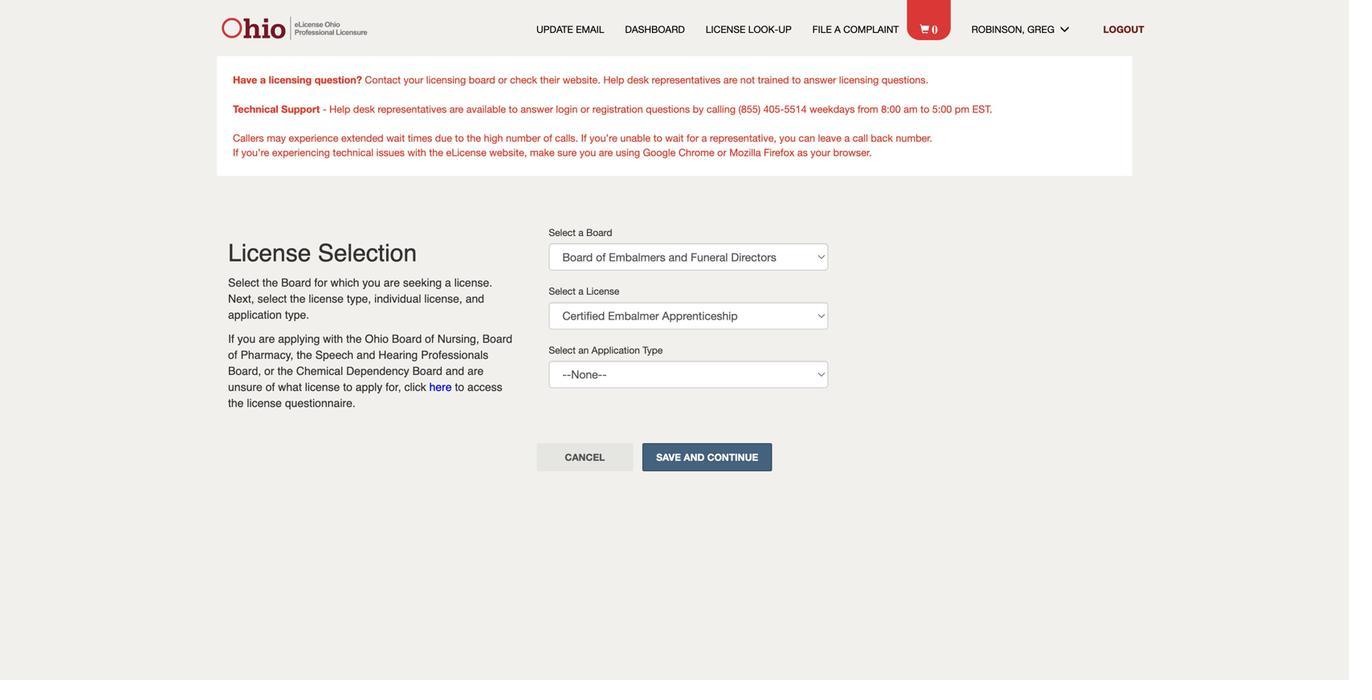 Task type: locate. For each thing, give the bounding box(es) containing it.
support
[[281, 103, 320, 115]]

are inside select the board for which you are seeking a license. next, select the license type, individual license, and application type.
[[384, 276, 400, 289]]

type
[[643, 344, 663, 356]]

website,
[[489, 147, 527, 158]]

answer up weekdays
[[804, 74, 836, 86]]

are left using
[[599, 147, 613, 158]]

for
[[687, 132, 699, 144], [314, 276, 327, 289]]

1 vertical spatial and
[[357, 349, 375, 361]]

file
[[813, 24, 832, 35]]

license inside select the board for which you are seeking a license. next, select the license type, individual license, and application type.
[[309, 292, 344, 305]]

0 horizontal spatial wait
[[386, 132, 405, 144]]

callers may experience extended wait times due to the high number of calls. if you're unable to wait for a representative, you can leave a call back number. if you're experiencing technical issues with the elicense website, make sure you are using google chrome or mozilla firefox as your browser.
[[233, 132, 932, 158]]

are
[[724, 74, 738, 86], [450, 103, 464, 115], [599, 147, 613, 158], [384, 276, 400, 289], [259, 332, 275, 345], [467, 365, 484, 377]]

board up 'click'
[[412, 365, 442, 377]]

to right trained
[[792, 74, 801, 86]]

1 horizontal spatial for
[[687, 132, 699, 144]]

0 horizontal spatial licensing
[[269, 73, 312, 86]]

answer inside technical support - help desk representatives are available to answer login or registration questions by calling (855) 405-5514 weekdays from 8:00 am to 5:00 pm est.
[[521, 103, 553, 115]]

5:00
[[932, 103, 952, 115]]

or right board
[[498, 74, 507, 86]]

you inside if you are applying with the ohio board of nursing, board of pharmacy, the speech and hearing professionals board, or the chemical dependency board and are unsure of what license to apply for, click
[[237, 332, 256, 345]]

or inside have a licensing question? contact your licensing board or check their website. help desk representatives are not trained to answer licensing questions.
[[498, 74, 507, 86]]

a right the file
[[834, 24, 841, 35]]

desk up extended
[[353, 103, 375, 115]]

select inside select the board for which you are seeking a license. next, select the license type, individual license, and application type.
[[228, 276, 259, 289]]

license look-up
[[706, 24, 792, 35]]

0 vertical spatial representatives
[[652, 74, 721, 86]]

select a board
[[549, 227, 612, 238]]

a left call at the top
[[844, 132, 850, 144]]

menu down image
[[1060, 24, 1082, 34]]

0 horizontal spatial representatives
[[378, 103, 447, 115]]

of
[[543, 132, 552, 144], [425, 332, 434, 345], [228, 349, 237, 361], [266, 381, 275, 394]]

select up next,
[[228, 276, 259, 289]]

you right "sure"
[[580, 147, 596, 158]]

0 vertical spatial help
[[603, 74, 624, 86]]

1 horizontal spatial representatives
[[652, 74, 721, 86]]

a up select a license
[[578, 227, 584, 238]]

hearing
[[378, 349, 418, 361]]

a up license,
[[445, 276, 451, 289]]

your right "contact"
[[404, 74, 423, 86]]

representatives up the times
[[378, 103, 447, 115]]

update email link
[[536, 22, 604, 36]]

using
[[616, 147, 640, 158]]

your down leave at the top right of page
[[811, 147, 831, 158]]

1 vertical spatial help
[[329, 103, 350, 115]]

if you are applying with the ohio board of nursing, board of pharmacy, the speech and hearing professionals board, or the chemical dependency board and are unsure of what license to apply for, click
[[228, 332, 512, 394]]

1 vertical spatial for
[[314, 276, 327, 289]]

license up questionnaire.
[[305, 381, 340, 394]]

0 vertical spatial with
[[408, 147, 426, 158]]

1 vertical spatial desk
[[353, 103, 375, 115]]

board up hearing
[[392, 332, 422, 345]]

an
[[578, 344, 589, 356]]

technical
[[333, 147, 373, 158]]

0 vertical spatial desk
[[627, 74, 649, 86]]

answer inside have a licensing question? contact your licensing board or check their website. help desk representatives are not trained to answer licensing questions.
[[804, 74, 836, 86]]

2 vertical spatial if
[[228, 332, 234, 345]]

select left an
[[549, 344, 576, 356]]

board
[[469, 74, 495, 86]]

licensing
[[269, 73, 312, 86], [426, 74, 466, 86], [839, 74, 879, 86]]

of up board,
[[228, 349, 237, 361]]

if down callers
[[233, 147, 239, 158]]

license for license look-up
[[706, 24, 746, 35]]

2 horizontal spatial and
[[466, 292, 484, 305]]

1 horizontal spatial with
[[408, 147, 426, 158]]

license up select
[[228, 239, 311, 267]]

1 horizontal spatial licensing
[[426, 74, 466, 86]]

license down which
[[309, 292, 344, 305]]

desk inside have a licensing question? contact your licensing board or check their website. help desk representatives are not trained to answer licensing questions.
[[627, 74, 649, 86]]

1 horizontal spatial your
[[811, 147, 831, 158]]

and down license.
[[466, 292, 484, 305]]

experience
[[289, 132, 338, 144]]

board inside select the board for which you are seeking a license. next, select the license type, individual license, and application type.
[[281, 276, 311, 289]]

1 vertical spatial answer
[[521, 103, 553, 115]]

robinson, greg link
[[972, 22, 1082, 36]]

2 vertical spatial and
[[446, 365, 464, 377]]

0 vertical spatial and
[[466, 292, 484, 305]]

license inside to access the license questionnaire.
[[247, 397, 282, 410]]

a inside file a complaint link
[[834, 24, 841, 35]]

to inside to access the license questionnaire.
[[455, 381, 464, 394]]

None button
[[537, 443, 633, 472], [643, 443, 772, 472], [537, 443, 633, 472], [643, 443, 772, 472]]

1 vertical spatial license
[[305, 381, 340, 394]]

ohio
[[365, 332, 389, 345]]

select down select a board
[[549, 286, 576, 297]]

desk up registration
[[627, 74, 649, 86]]

for up chrome
[[687, 132, 699, 144]]

questionnaire.
[[285, 397, 356, 410]]

and
[[466, 292, 484, 305], [357, 349, 375, 361], [446, 365, 464, 377]]

405-
[[763, 103, 784, 115]]

1 vertical spatial license
[[228, 239, 311, 267]]

you
[[779, 132, 796, 144], [580, 147, 596, 158], [362, 276, 381, 289], [237, 332, 256, 345]]

by
[[693, 103, 704, 115]]

if
[[581, 132, 587, 144], [233, 147, 239, 158], [228, 332, 234, 345]]

representatives up by
[[652, 74, 721, 86]]

sure
[[557, 147, 577, 158]]

answer left login
[[521, 103, 553, 115]]

applying
[[278, 332, 320, 345]]

license down the unsure
[[247, 397, 282, 410]]

the
[[467, 132, 481, 144], [429, 147, 443, 158], [262, 276, 278, 289], [290, 292, 306, 305], [346, 332, 362, 345], [297, 349, 312, 361], [277, 365, 293, 377], [228, 397, 244, 410]]

(855)
[[738, 103, 761, 115]]

if right calls.
[[581, 132, 587, 144]]

1 horizontal spatial you're
[[590, 132, 617, 144]]

0 horizontal spatial your
[[404, 74, 423, 86]]

calls.
[[555, 132, 578, 144]]

licensing up support
[[269, 73, 312, 86]]

1 vertical spatial with
[[323, 332, 343, 345]]

0 horizontal spatial help
[[329, 103, 350, 115]]

you down the application
[[237, 332, 256, 345]]

0 vertical spatial if
[[581, 132, 587, 144]]

you inside select the board for which you are seeking a license. next, select the license type, individual license, and application type.
[[362, 276, 381, 289]]

a right have on the top left of the page
[[260, 73, 266, 86]]

for left which
[[314, 276, 327, 289]]

browser.
[[833, 147, 872, 158]]

are left not at the right top of page
[[724, 74, 738, 86]]

available
[[466, 103, 506, 115]]

are left available
[[450, 103, 464, 115]]

leave
[[818, 132, 842, 144]]

1 vertical spatial your
[[811, 147, 831, 158]]

0 horizontal spatial license
[[228, 239, 311, 267]]

the down the unsure
[[228, 397, 244, 410]]

1 horizontal spatial wait
[[665, 132, 684, 144]]

chrome
[[679, 147, 715, 158]]

0 vertical spatial license
[[706, 24, 746, 35]]

licensing left board
[[426, 74, 466, 86]]

are up individual
[[384, 276, 400, 289]]

for,
[[386, 381, 401, 394]]

and down "professionals"
[[446, 365, 464, 377]]

dashboard
[[625, 24, 685, 35]]

board right nursing,
[[482, 332, 512, 345]]

1 vertical spatial you're
[[241, 147, 269, 158]]

your
[[404, 74, 423, 86], [811, 147, 831, 158]]

representatives
[[652, 74, 721, 86], [378, 103, 447, 115]]

a
[[834, 24, 841, 35], [260, 73, 266, 86], [702, 132, 707, 144], [844, 132, 850, 144], [578, 227, 584, 238], [445, 276, 451, 289], [578, 286, 584, 297]]

click
[[404, 381, 426, 394]]

unable
[[620, 132, 651, 144]]

0 vertical spatial for
[[687, 132, 699, 144]]

1 vertical spatial representatives
[[378, 103, 447, 115]]

questions.
[[882, 74, 929, 86]]

wait
[[386, 132, 405, 144], [665, 132, 684, 144]]

wait up google
[[665, 132, 684, 144]]

are inside technical support - help desk representatives are available to answer login or registration questions by calling (855) 405-5514 weekdays from 8:00 am to 5:00 pm est.
[[450, 103, 464, 115]]

2 wait from the left
[[665, 132, 684, 144]]

license
[[706, 24, 746, 35], [228, 239, 311, 267], [586, 286, 619, 297]]

help up technical support - help desk representatives are available to answer login or registration questions by calling (855) 405-5514 weekdays from 8:00 am to 5:00 pm est.
[[603, 74, 624, 86]]

or down pharmacy,
[[264, 365, 274, 377]]

you up type,
[[362, 276, 381, 289]]

to inside if you are applying with the ohio board of nursing, board of pharmacy, the speech and hearing professionals board, or the chemical dependency board and are unsure of what license to apply for, click
[[343, 381, 352, 394]]

with up speech
[[323, 332, 343, 345]]

2 vertical spatial license
[[247, 397, 282, 410]]

0 horizontal spatial with
[[323, 332, 343, 345]]

0 horizontal spatial for
[[314, 276, 327, 289]]

select for select the board for which you are seeking a license. next, select the license type, individual license, and application type.
[[228, 276, 259, 289]]

due
[[435, 132, 452, 144]]

wait up 'issues'
[[386, 132, 405, 144]]

1 horizontal spatial license
[[586, 286, 619, 297]]

1 horizontal spatial answer
[[804, 74, 836, 86]]

select up select a license
[[549, 227, 576, 238]]

help right -
[[329, 103, 350, 115]]

license up select an application type
[[586, 286, 619, 297]]

type,
[[347, 292, 371, 305]]

license left look- at the right top of page
[[706, 24, 746, 35]]

the down due
[[429, 147, 443, 158]]

licensing up from
[[839, 74, 879, 86]]

login
[[556, 103, 578, 115]]

to up google
[[653, 132, 662, 144]]

2 horizontal spatial license
[[706, 24, 746, 35]]

select
[[257, 292, 287, 305]]

1 horizontal spatial and
[[446, 365, 464, 377]]

you're up using
[[590, 132, 617, 144]]

1 horizontal spatial desk
[[627, 74, 649, 86]]

board up select
[[281, 276, 311, 289]]

with inside if you are applying with the ohio board of nursing, board of pharmacy, the speech and hearing professionals board, or the chemical dependency board and are unsure of what license to apply for, click
[[323, 332, 343, 345]]

technical
[[233, 103, 278, 115]]

may
[[267, 132, 286, 144]]

answer
[[804, 74, 836, 86], [521, 103, 553, 115]]

license
[[309, 292, 344, 305], [305, 381, 340, 394], [247, 397, 282, 410]]

0
[[932, 21, 938, 35]]

professionals
[[421, 349, 488, 361]]

complaint
[[843, 24, 899, 35]]

you're down callers
[[241, 147, 269, 158]]

2 horizontal spatial licensing
[[839, 74, 879, 86]]

selection
[[318, 239, 417, 267]]

with down the times
[[408, 147, 426, 158]]

0 horizontal spatial answer
[[521, 103, 553, 115]]

with inside the callers may experience extended wait times due to the high number of calls. if you're unable to wait for a representative, you can leave a call back number. if you're experiencing technical issues with the elicense website, make sure you are using google chrome or mozilla firefox as your browser.
[[408, 147, 426, 158]]

0 vertical spatial your
[[404, 74, 423, 86]]

if down the application
[[228, 332, 234, 345]]

up
[[778, 24, 792, 35]]

for inside the callers may experience extended wait times due to the high number of calls. if you're unable to wait for a representative, you can leave a call back number. if you're experiencing technical issues with the elicense website, make sure you are using google chrome or mozilla firefox as your browser.
[[687, 132, 699, 144]]

can
[[799, 132, 815, 144]]

or left mozilla
[[717, 147, 727, 158]]

issues
[[376, 147, 405, 158]]

license,
[[424, 292, 462, 305]]

2 vertical spatial license
[[586, 286, 619, 297]]

to left apply
[[343, 381, 352, 394]]

number
[[506, 132, 541, 144]]

and down ohio
[[357, 349, 375, 361]]

are inside the callers may experience extended wait times due to the high number of calls. if you're unable to wait for a representative, you can leave a call back number. if you're experiencing technical issues with the elicense website, make sure you are using google chrome or mozilla firefox as your browser.
[[599, 147, 613, 158]]

0 horizontal spatial desk
[[353, 103, 375, 115]]

help inside have a licensing question? contact your licensing board or check their website. help desk representatives are not trained to answer licensing questions.
[[603, 74, 624, 86]]

to right here
[[455, 381, 464, 394]]

1 horizontal spatial help
[[603, 74, 624, 86]]

license inside if you are applying with the ohio board of nursing, board of pharmacy, the speech and hearing professionals board, or the chemical dependency board and are unsure of what license to apply for, click
[[305, 381, 340, 394]]

or right login
[[581, 103, 590, 115]]

0 vertical spatial answer
[[804, 74, 836, 86]]

elicense ohio professional licensure image
[[216, 16, 377, 40]]

of up make
[[543, 132, 552, 144]]

0 vertical spatial license
[[309, 292, 344, 305]]



Task type: vqa. For each thing, say whether or not it's contained in the screenshot.
Robinson, Greg
yes



Task type: describe. For each thing, give the bounding box(es) containing it.
the up "what"
[[277, 365, 293, 377]]

the up select
[[262, 276, 278, 289]]

the left ohio
[[346, 332, 362, 345]]

dashboard link
[[625, 22, 685, 36]]

here
[[429, 381, 452, 394]]

desk inside technical support - help desk representatives are available to answer login or registration questions by calling (855) 405-5514 weekdays from 8:00 am to 5:00 pm est.
[[353, 103, 375, 115]]

back
[[871, 132, 893, 144]]

or inside if you are applying with the ohio board of nursing, board of pharmacy, the speech and hearing professionals board, or the chemical dependency board and are unsure of what license to apply for, click
[[264, 365, 274, 377]]

of left nursing,
[[425, 332, 434, 345]]

license selection
[[228, 239, 417, 267]]

speech
[[315, 349, 353, 361]]

experiencing
[[272, 147, 330, 158]]

select a license
[[549, 286, 619, 297]]

a down select a board
[[578, 286, 584, 297]]

google
[[643, 147, 676, 158]]

pm
[[955, 103, 969, 115]]

5514
[[784, 103, 807, 115]]

0 horizontal spatial you're
[[241, 147, 269, 158]]

have a licensing question? contact your licensing board or check their website. help desk representatives are not trained to answer licensing questions.
[[233, 73, 929, 86]]

email
[[576, 24, 604, 35]]

apply
[[356, 381, 382, 394]]

seeking
[[403, 276, 442, 289]]

the up elicense
[[467, 132, 481, 144]]

calling
[[707, 103, 736, 115]]

number.
[[896, 132, 932, 144]]

greg
[[1027, 24, 1055, 35]]

file a complaint
[[813, 24, 899, 35]]

their
[[540, 74, 560, 86]]

representative,
[[710, 132, 777, 144]]

make
[[530, 147, 555, 158]]

logout link
[[1103, 24, 1144, 35]]

the inside to access the license questionnaire.
[[228, 397, 244, 410]]

select the board for which you are seeking a license. next, select the license type, individual license, and application type.
[[228, 276, 492, 321]]

board up select a license
[[586, 227, 612, 238]]

callers
[[233, 132, 264, 144]]

your inside have a licensing question? contact your licensing board or check their website. help desk representatives are not trained to answer licensing questions.
[[404, 74, 423, 86]]

of left "what"
[[266, 381, 275, 394]]

license look-up link
[[706, 22, 792, 36]]

select for select a board
[[549, 227, 576, 238]]

representatives inside technical support - help desk representatives are available to answer login or registration questions by calling (855) 405-5514 weekdays from 8:00 am to 5:00 pm est.
[[378, 103, 447, 115]]

not
[[740, 74, 755, 86]]

access
[[467, 381, 502, 394]]

license.
[[454, 276, 492, 289]]

are up access at the left of the page
[[467, 365, 484, 377]]

0 vertical spatial you're
[[590, 132, 617, 144]]

contact
[[365, 74, 401, 86]]

logout
[[1103, 24, 1144, 35]]

weekdays
[[810, 103, 855, 115]]

help inside technical support - help desk representatives are available to answer login or registration questions by calling (855) 405-5514 weekdays from 8:00 am to 5:00 pm est.
[[329, 103, 350, 115]]

1 wait from the left
[[386, 132, 405, 144]]

if inside if you are applying with the ohio board of nursing, board of pharmacy, the speech and hearing professionals board, or the chemical dependency board and are unsure of what license to apply for, click
[[228, 332, 234, 345]]

from
[[858, 103, 878, 115]]

and inside select the board for which you are seeking a license. next, select the license type, individual license, and application type.
[[466, 292, 484, 305]]

extended
[[341, 132, 384, 144]]

to right am
[[921, 103, 930, 115]]

pharmacy,
[[241, 349, 293, 361]]

representatives inside have a licensing question? contact your licensing board or check their website. help desk representatives are not trained to answer licensing questions.
[[652, 74, 721, 86]]

next,
[[228, 292, 254, 305]]

your inside the callers may experience extended wait times due to the high number of calls. if you're unable to wait for a representative, you can leave a call back number. if you're experiencing technical issues with the elicense website, make sure you are using google chrome or mozilla firefox as your browser.
[[811, 147, 831, 158]]

call
[[853, 132, 868, 144]]

to inside have a licensing question? contact your licensing board or check their website. help desk representatives are not trained to answer licensing questions.
[[792, 74, 801, 86]]

or inside the callers may experience extended wait times due to the high number of calls. if you're unable to wait for a representative, you can leave a call back number. if you're experiencing technical issues with the elicense website, make sure you are using google chrome or mozilla firefox as your browser.
[[717, 147, 727, 158]]

for inside select the board for which you are seeking a license. next, select the license type, individual license, and application type.
[[314, 276, 327, 289]]

are inside have a licensing question? contact your licensing board or check their website. help desk representatives are not trained to answer licensing questions.
[[724, 74, 738, 86]]

select for select a license
[[549, 286, 576, 297]]

to access the license questionnaire.
[[228, 381, 502, 410]]

board,
[[228, 365, 261, 377]]

robinson, greg
[[972, 24, 1060, 35]]

question?
[[315, 73, 362, 86]]

the down 'applying'
[[297, 349, 312, 361]]

select an application type
[[549, 344, 663, 356]]

application
[[592, 344, 640, 356]]

license for license selection
[[228, 239, 311, 267]]

of inside the callers may experience extended wait times due to the high number of calls. if you're unable to wait for a representative, you can leave a call back number. if you're experiencing technical issues with the elicense website, make sure you are using google chrome or mozilla firefox as your browser.
[[543, 132, 552, 144]]

1 vertical spatial if
[[233, 147, 239, 158]]

are up pharmacy,
[[259, 332, 275, 345]]

unsure
[[228, 381, 262, 394]]

0 horizontal spatial and
[[357, 349, 375, 361]]

robinson,
[[972, 24, 1025, 35]]

which
[[331, 276, 359, 289]]

as
[[797, 147, 808, 158]]

select for select an application type
[[549, 344, 576, 356]]

elicense
[[446, 147, 486, 158]]

update email
[[536, 24, 604, 35]]

-
[[323, 103, 327, 115]]

look-
[[748, 24, 778, 35]]

a up chrome
[[702, 132, 707, 144]]

have
[[233, 73, 257, 86]]

chemical
[[296, 365, 343, 377]]

technical support - help desk representatives are available to answer login or registration questions by calling (855) 405-5514 weekdays from 8:00 am to 5:00 pm est.
[[233, 103, 993, 115]]

est.
[[972, 103, 993, 115]]

mozilla
[[729, 147, 761, 158]]

questions
[[646, 103, 690, 115]]

website.
[[563, 74, 601, 86]]

check
[[510, 74, 537, 86]]

here link
[[429, 381, 452, 394]]

nursing,
[[437, 332, 479, 345]]

8:00
[[881, 103, 901, 115]]

trained
[[758, 74, 789, 86]]

individual
[[374, 292, 421, 305]]

what
[[278, 381, 302, 394]]

firefox
[[764, 147, 795, 158]]

application
[[228, 308, 282, 321]]

a inside select the board for which you are seeking a license. next, select the license type, individual license, and application type.
[[445, 276, 451, 289]]

you up firefox at top right
[[779, 132, 796, 144]]

type.
[[285, 308, 309, 321]]

or inside technical support - help desk representatives are available to answer login or registration questions by calling (855) 405-5514 weekdays from 8:00 am to 5:00 pm est.
[[581, 103, 590, 115]]

to right available
[[509, 103, 518, 115]]

the up type.
[[290, 292, 306, 305]]

am
[[904, 103, 918, 115]]

registration
[[592, 103, 643, 115]]

to right due
[[455, 132, 464, 144]]



